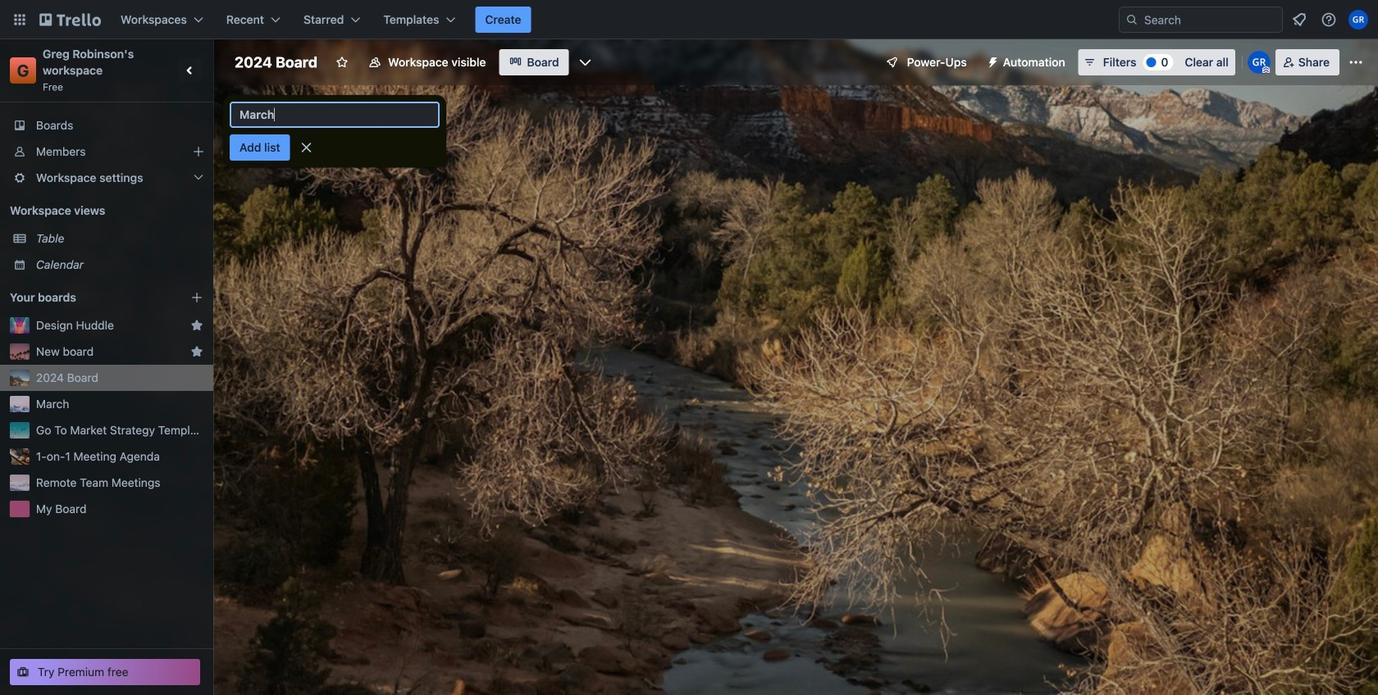 Task type: vqa. For each thing, say whether or not it's contained in the screenshot.
Close popover icon
no



Task type: locate. For each thing, give the bounding box(es) containing it.
greg robinson (gregrobinson96) image right open information menu icon
[[1349, 10, 1368, 30]]

Enter list title… text field
[[230, 102, 440, 128]]

1 vertical spatial greg robinson (gregrobinson96) image
[[1248, 51, 1270, 74]]

greg robinson (gregrobinson96) image down search field
[[1248, 51, 1270, 74]]

your boards with 8 items element
[[10, 288, 166, 308]]

search image
[[1125, 13, 1139, 26]]

0 horizontal spatial greg robinson (gregrobinson96) image
[[1248, 51, 1270, 74]]

1 vertical spatial starred icon image
[[190, 345, 203, 358]]

1 horizontal spatial greg robinson (gregrobinson96) image
[[1349, 10, 1368, 30]]

open information menu image
[[1321, 11, 1337, 28]]

star or unstar board image
[[336, 56, 349, 69]]

Search field
[[1139, 8, 1282, 31]]

primary element
[[0, 0, 1378, 39]]

cancel list editing image
[[298, 139, 315, 156]]

0 vertical spatial starred icon image
[[190, 319, 203, 332]]

greg robinson (gregrobinson96) image
[[1349, 10, 1368, 30], [1248, 51, 1270, 74]]

0 vertical spatial greg robinson (gregrobinson96) image
[[1349, 10, 1368, 30]]

1 starred icon image from the top
[[190, 319, 203, 332]]

starred icon image
[[190, 319, 203, 332], [190, 345, 203, 358]]

show menu image
[[1348, 54, 1364, 71]]

this member is an admin of this board. image
[[1262, 66, 1270, 74]]



Task type: describe. For each thing, give the bounding box(es) containing it.
0 notifications image
[[1290, 10, 1309, 30]]

Board name text field
[[226, 49, 326, 75]]

2 starred icon image from the top
[[190, 345, 203, 358]]

workspace navigation collapse icon image
[[179, 59, 202, 82]]

customize views image
[[577, 54, 594, 71]]

sm image
[[980, 49, 1003, 72]]

back to home image
[[39, 7, 101, 33]]

add board image
[[190, 291, 203, 304]]



